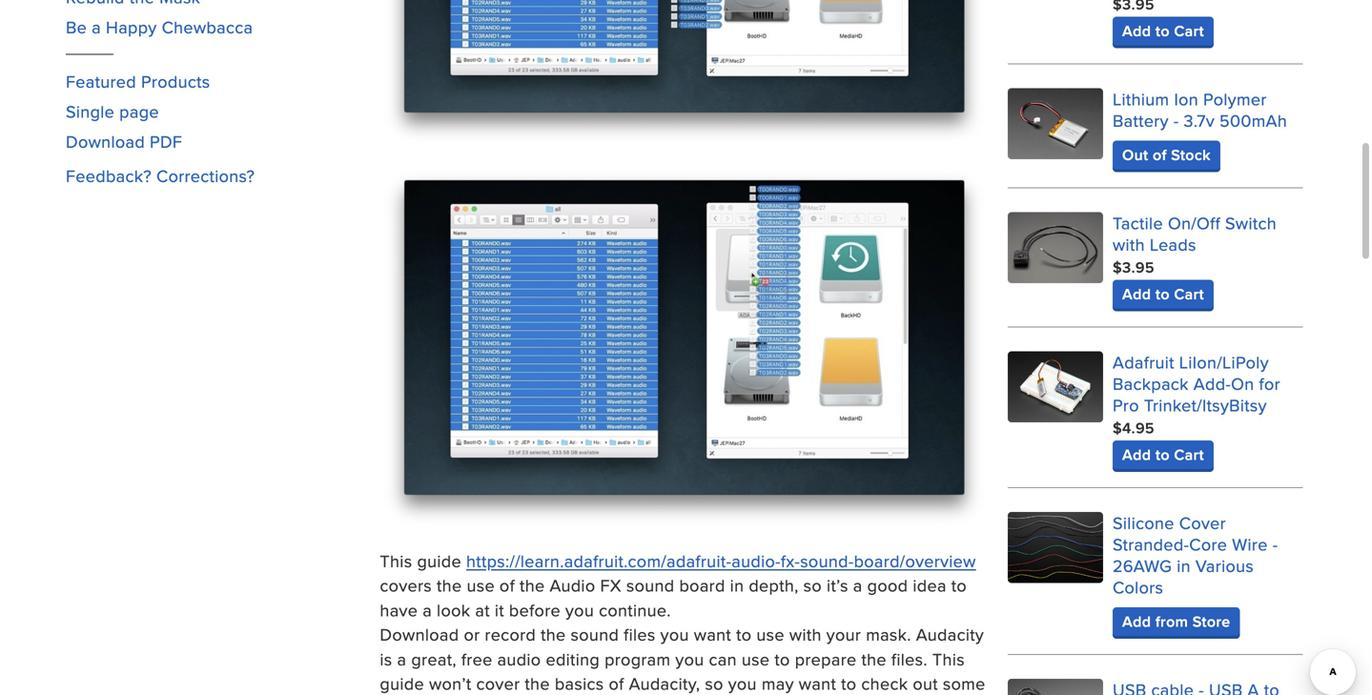 Task type: describe. For each thing, give the bounding box(es) containing it.
500mah
[[1220, 108, 1287, 132]]

leads
[[1150, 232, 1197, 256]]

trinket/itsybitsy
[[1144, 393, 1267, 417]]

the up before
[[520, 573, 545, 598]]

add from store link
[[1113, 607, 1240, 636]]

cart inside adafruit liion/lipoly backpack add-on for pro trinket/itsybitsy $4.95 add to cart
[[1174, 443, 1204, 466]]

a right the is on the bottom left of page
[[397, 647, 407, 671]]

add-
[[1194, 371, 1231, 396]]

basics
[[555, 671, 604, 695]]

0 horizontal spatial this
[[380, 549, 412, 573]]

the down audio on the bottom of page
[[525, 671, 550, 695]]

tactile on/off switch with leads $3.95 add to cart
[[1113, 211, 1277, 305]]

silicone cover stranded-core wire - 26awg in various colors link
[[1113, 510, 1278, 599]]

a left 'look' on the bottom of page
[[423, 598, 432, 622]]

add to cart link for adafruit
[[1113, 440, 1214, 469]]

out
[[1122, 143, 1149, 166]]

editing
[[546, 647, 600, 671]]

tactile
[[1113, 211, 1163, 235]]

silicone
[[1113, 510, 1175, 535]]

be a happy chewbacca link
[[66, 15, 253, 39]]

lithium ion polymer battery - 3.7v 500mah
[[1113, 87, 1287, 132]]

use up at
[[467, 573, 495, 598]]

angled shot of a tactile on/off switch with leads. image
[[1008, 212, 1103, 283]]

download inside 'this guide https://learn.adafruit.com/adafruit-audio-fx-sound-board/overview covers the use of the audio fx sound board in depth, so it's a good idea to have a look at it before you continue. download or record the sound files you want to use with your mask. audacity is a great, free audio editing program you can use to prepare the files. this guide won't cover the basics of audacity, so you may want to check out so'
[[380, 622, 459, 647]]

feedback? corrections?
[[66, 163, 255, 188]]

to inside tactile on/off switch with leads $3.95 add to cart
[[1156, 283, 1170, 305]]

great,
[[411, 647, 457, 671]]

have
[[380, 598, 418, 622]]

won't
[[429, 671, 472, 695]]

free
[[461, 647, 493, 671]]

audacity
[[916, 622, 984, 647]]

0 horizontal spatial sound
[[571, 622, 619, 647]]

add to cart link for tactile
[[1113, 280, 1214, 308]]

lithium ion polymer battery - 3.7v 500mah link
[[1113, 87, 1287, 132]]

add inside tactile on/off switch with leads $3.95 add to cart
[[1122, 283, 1151, 305]]

https://learn.adafruit.com/adafruit-
[[466, 549, 732, 573]]

you down audio
[[565, 598, 594, 622]]

download pdf link
[[66, 129, 182, 154]]

adafruit liion/lipoly backpack add-on for pro trinket/itsybitsy $4.95 add to cart
[[1113, 350, 1281, 466]]

your
[[827, 622, 861, 647]]

audio
[[497, 647, 541, 671]]

program
[[605, 647, 671, 671]]

liion/lipoly
[[1179, 350, 1269, 374]]

0 vertical spatial guide
[[417, 549, 462, 573]]

you down can
[[728, 671, 757, 695]]

check
[[861, 671, 908, 695]]

switch
[[1225, 211, 1277, 235]]

record
[[485, 622, 536, 647]]

good
[[867, 573, 908, 598]]

1 vertical spatial so
[[705, 671, 724, 695]]

may
[[762, 671, 794, 695]]

$3.95
[[1113, 256, 1155, 278]]

stranded-
[[1113, 532, 1189, 556]]

fx
[[600, 573, 622, 598]]

tactile on/off switch with leads link
[[1113, 211, 1277, 256]]

0 vertical spatial sound
[[626, 573, 675, 598]]

0 vertical spatial want
[[694, 622, 731, 647]]

backpack
[[1113, 371, 1189, 396]]

can
[[709, 647, 737, 671]]

stock
[[1171, 143, 1211, 166]]

at
[[475, 598, 490, 622]]

$4.95
[[1113, 417, 1155, 439]]

pdf
[[150, 129, 182, 154]]

in inside silicone cover stranded-core wire - 26awg in various colors
[[1177, 553, 1191, 578]]

audacity,
[[629, 671, 700, 695]]

it
[[495, 598, 504, 622]]

from
[[1156, 610, 1188, 633]]

with inside tactile on/off switch with leads $3.95 add to cart
[[1113, 232, 1145, 256]]

add inside the add from store link
[[1122, 610, 1151, 633]]

battery
[[1113, 108, 1169, 132]]

idea
[[913, 573, 947, 598]]

be
[[66, 15, 87, 39]]

out of stock
[[1122, 143, 1211, 166]]

use down depth,
[[757, 622, 785, 647]]

board/overview
[[854, 549, 976, 573]]

or
[[464, 622, 480, 647]]

- inside lithium ion polymer battery - 3.7v 500mah
[[1174, 108, 1179, 132]]

1 horizontal spatial of
[[609, 671, 624, 695]]

1 add to cart link from the top
[[1113, 17, 1214, 45]]

to up can
[[736, 622, 752, 647]]

to up lithium
[[1156, 19, 1170, 42]]

feedback? corrections? link
[[66, 163, 255, 188]]

hacks_afchewscreens3.jpg image
[[380, 166, 989, 530]]

core
[[1189, 532, 1228, 556]]

colors
[[1113, 575, 1164, 599]]

corrections?
[[156, 163, 255, 188]]

this guide https://learn.adafruit.com/adafruit-audio-fx-sound-board/overview covers the use of the audio fx sound board in depth, so it's a good idea to have a look at it before you continue. download or record the sound files you want to use with your mask. audacity is a great, free audio editing program you can use to prepare the files. this guide won't cover the basics of audacity, so you may want to check out so
[[380, 549, 986, 695]]

files
[[624, 622, 656, 647]]

to down prepare
[[841, 671, 857, 695]]

0 horizontal spatial of
[[500, 573, 515, 598]]

adafruit
[[1113, 350, 1175, 374]]

1 vertical spatial this
[[933, 647, 965, 671]]

on
[[1231, 371, 1255, 396]]

continue.
[[599, 598, 671, 622]]

featured
[[66, 69, 136, 93]]

for
[[1259, 371, 1281, 396]]



Task type: vqa. For each thing, say whether or not it's contained in the screenshot.
the Position the Audio FX board with it's upper left mounting hole over the masks screw hole that originally held the plastic bracket you removed earlier. Use that original screw to screw the board securely to the mask. The USB port on the Audio FX board will still be accessable for file transfer and battery charging.
no



Task type: locate. For each thing, give the bounding box(es) containing it.
add to cart link down $3.95
[[1113, 280, 1214, 308]]

download up great,
[[380, 622, 459, 647]]

in
[[1177, 553, 1191, 578], [730, 573, 744, 598]]

3 cart from the top
[[1174, 443, 1204, 466]]

want up can
[[694, 622, 731, 647]]

0 vertical spatial so
[[804, 573, 822, 598]]

prepare
[[795, 647, 857, 671]]

2 horizontal spatial of
[[1153, 143, 1167, 166]]

out
[[913, 671, 938, 695]]

a
[[92, 15, 101, 39], [853, 573, 863, 598], [423, 598, 432, 622], [397, 647, 407, 671]]

to down leads
[[1156, 283, 1170, 305]]

1 horizontal spatial so
[[804, 573, 822, 598]]

1 vertical spatial guide
[[380, 671, 424, 695]]

1 vertical spatial of
[[500, 573, 515, 598]]

use up may
[[742, 647, 770, 671]]

1 vertical spatial want
[[799, 671, 836, 695]]

3 add to cart link from the top
[[1113, 440, 1214, 469]]

26awg
[[1113, 553, 1172, 578]]

featured products link
[[66, 69, 210, 93]]

2 add to cart link from the top
[[1113, 280, 1214, 308]]

mask.
[[866, 622, 911, 647]]

various
[[1196, 553, 1254, 578]]

adafruit liion/lipoly backpack soldered onto a pro trinket, plugged into a solderless breadboard. image
[[1008, 351, 1103, 423]]

- right wire
[[1273, 532, 1278, 556]]

so down can
[[705, 671, 724, 695]]

cart down trinket/itsybitsy
[[1174, 443, 1204, 466]]

the down before
[[541, 622, 566, 647]]

cover
[[476, 671, 520, 695]]

add to cart link
[[1113, 17, 1214, 45], [1113, 280, 1214, 308], [1113, 440, 1214, 469]]

pro
[[1113, 393, 1139, 417]]

guide
[[417, 549, 462, 573], [380, 671, 424, 695]]

cart inside "add to cart" link
[[1174, 19, 1204, 42]]

store
[[1193, 610, 1231, 633]]

the
[[437, 573, 462, 598], [520, 573, 545, 598], [541, 622, 566, 647], [862, 647, 887, 671], [525, 671, 550, 695]]

to down trinket/itsybitsy
[[1156, 443, 1170, 466]]

audio-
[[732, 549, 781, 573]]

single
[[66, 99, 115, 123]]

to inside adafruit liion/lipoly backpack add-on for pro trinket/itsybitsy $4.95 add to cart
[[1156, 443, 1170, 466]]

of up it
[[500, 573, 515, 598]]

chewbacca
[[162, 15, 253, 39]]

add to cart link up lithium
[[1113, 17, 1214, 45]]

guide down the is on the bottom left of page
[[380, 671, 424, 695]]

1 vertical spatial sound
[[571, 622, 619, 647]]

covers
[[380, 573, 432, 598]]

of down program
[[609, 671, 624, 695]]

with up prepare
[[789, 622, 822, 647]]

depth,
[[749, 573, 799, 598]]

1 vertical spatial with
[[789, 622, 822, 647]]

lithium
[[1113, 87, 1170, 111]]

polymer
[[1203, 87, 1267, 111]]

before
[[509, 598, 561, 622]]

sound up editing
[[571, 622, 619, 647]]

adafruit liion/lipoly backpack add-on for pro trinket/itsybitsy link
[[1113, 350, 1281, 417]]

0 vertical spatial with
[[1113, 232, 1145, 256]]

0 horizontal spatial want
[[694, 622, 731, 647]]

files.
[[892, 647, 928, 671]]

cover
[[1179, 510, 1226, 535]]

1 vertical spatial add to cart link
[[1113, 280, 1214, 308]]

download down single page link
[[66, 129, 145, 154]]

1 horizontal spatial this
[[933, 647, 965, 671]]

the up 'look' on the bottom of page
[[437, 573, 462, 598]]

to
[[1156, 19, 1170, 42], [1156, 283, 1170, 305], [1156, 443, 1170, 466], [951, 573, 967, 598], [736, 622, 752, 647], [775, 647, 790, 671], [841, 671, 857, 695]]

1 horizontal spatial -
[[1273, 532, 1278, 556]]

guide navigation element
[[66, 0, 361, 163]]

page
[[119, 99, 159, 123]]

2 vertical spatial add to cart link
[[1113, 440, 1214, 469]]

on/off
[[1168, 211, 1221, 235]]

add inside "add to cart" link
[[1122, 19, 1151, 42]]

0 horizontal spatial -
[[1174, 108, 1179, 132]]

products
[[141, 69, 210, 93]]

the up check in the bottom right of the page
[[862, 647, 887, 671]]

0 vertical spatial download
[[66, 129, 145, 154]]

add inside adafruit liion/lipoly backpack add-on for pro trinket/itsybitsy $4.95 add to cart
[[1122, 443, 1151, 466]]

silicone cover stranded-core wire - 26awg in various colors image
[[1008, 512, 1103, 583]]

with inside 'this guide https://learn.adafruit.com/adafruit-audio-fx-sound-board/overview covers the use of the audio fx sound board in depth, so it's a good idea to have a look at it before you continue. download or record the sound files you want to use with your mask. audacity is a great, free audio editing program you can use to prepare the files. this guide won't cover the basics of audacity, so you may want to check out so'
[[789, 622, 822, 647]]

1 add from the top
[[1122, 19, 1151, 42]]

is
[[380, 647, 392, 671]]

featured products single page download pdf
[[66, 69, 210, 154]]

to up may
[[775, 647, 790, 671]]

be a happy chewbacca
[[66, 15, 253, 39]]

cart up ion
[[1174, 19, 1204, 42]]

you
[[565, 598, 594, 622], [660, 622, 689, 647], [676, 647, 704, 671], [728, 671, 757, 695]]

sound up 'continue.'
[[626, 573, 675, 598]]

4 add from the top
[[1122, 610, 1151, 633]]

3 add from the top
[[1122, 443, 1151, 466]]

- inside silicone cover stranded-core wire - 26awg in various colors
[[1273, 532, 1278, 556]]

add down "$4.95"
[[1122, 443, 1151, 466]]

0 vertical spatial add to cart link
[[1113, 17, 1214, 45]]

download
[[66, 129, 145, 154], [380, 622, 459, 647]]

you right files
[[660, 622, 689, 647]]

https://learn.adafruit.com/adafruit-audio-fx-sound-board/overview link
[[466, 549, 976, 573]]

feedback?
[[66, 163, 152, 188]]

-
[[1174, 108, 1179, 132], [1273, 532, 1278, 556]]

board
[[679, 573, 725, 598]]

1 vertical spatial download
[[380, 622, 459, 647]]

- left 3.7v
[[1174, 108, 1179, 132]]

0 horizontal spatial with
[[789, 622, 822, 647]]

add down $3.95
[[1122, 283, 1151, 305]]

a right be
[[92, 15, 101, 39]]

angled shot of a lithium ion polymer battery 3.7v 500mah with jst-ph connector. image
[[1008, 88, 1103, 159]]

to right idea
[[951, 573, 967, 598]]

wire
[[1232, 532, 1268, 556]]

0 horizontal spatial so
[[705, 671, 724, 695]]

0 vertical spatial -
[[1174, 108, 1179, 132]]

with
[[1113, 232, 1145, 256], [789, 622, 822, 647]]

in left various
[[1177, 553, 1191, 578]]

1 horizontal spatial in
[[1177, 553, 1191, 578]]

sound-
[[800, 549, 854, 573]]

silicone cover stranded-core wire - 26awg in various colors
[[1113, 510, 1278, 599]]

of right 'out'
[[1153, 143, 1167, 166]]

so
[[804, 573, 822, 598], [705, 671, 724, 695]]

guide resources element
[[66, 59, 361, 163]]

0 horizontal spatial in
[[730, 573, 744, 598]]

2 cart from the top
[[1174, 283, 1204, 305]]

add up lithium
[[1122, 19, 1151, 42]]

2 vertical spatial of
[[609, 671, 624, 695]]

1 horizontal spatial with
[[1113, 232, 1145, 256]]

with left leads
[[1113, 232, 1145, 256]]

add
[[1122, 19, 1151, 42], [1122, 283, 1151, 305], [1122, 443, 1151, 466], [1122, 610, 1151, 633]]

add to cart link down "$4.95"
[[1113, 440, 1214, 469]]

so left it's
[[804, 573, 822, 598]]

1 vertical spatial -
[[1273, 532, 1278, 556]]

download inside featured products single page download pdf
[[66, 129, 145, 154]]

guide pages element
[[66, 0, 361, 49]]

of inside the out of stock link
[[1153, 143, 1167, 166]]

happy
[[106, 15, 157, 39]]

1 horizontal spatial download
[[380, 622, 459, 647]]

0 vertical spatial this
[[380, 549, 412, 573]]

it's
[[827, 573, 849, 598]]

want down prepare
[[799, 671, 836, 695]]

in down https://learn.adafruit.com/adafruit-audio-fx-sound-board/overview link
[[730, 573, 744, 598]]

1 horizontal spatial want
[[799, 671, 836, 695]]

add to cart
[[1122, 19, 1204, 42]]

0 vertical spatial cart
[[1174, 19, 1204, 42]]

2 vertical spatial cart
[[1174, 443, 1204, 466]]

you left can
[[676, 647, 704, 671]]

add from store
[[1122, 610, 1231, 633]]

single page link
[[66, 99, 159, 123]]

use
[[467, 573, 495, 598], [757, 622, 785, 647], [742, 647, 770, 671]]

ion
[[1174, 87, 1199, 111]]

1 horizontal spatial sound
[[626, 573, 675, 598]]

image: hacks_afchewscreens2.jpg element
[[380, 0, 989, 147]]

cart down leads
[[1174, 283, 1204, 305]]

1 vertical spatial cart
[[1174, 283, 1204, 305]]

sound
[[626, 573, 675, 598], [571, 622, 619, 647]]

0 horizontal spatial download
[[66, 129, 145, 154]]

out of stock link
[[1113, 140, 1221, 169]]

add down 'colors'
[[1122, 610, 1151, 633]]

2 add from the top
[[1122, 283, 1151, 305]]

0 vertical spatial of
[[1153, 143, 1167, 166]]

fx-
[[781, 549, 800, 573]]

in inside 'this guide https://learn.adafruit.com/adafruit-audio-fx-sound-board/overview covers the use of the audio fx sound board in depth, so it's a good idea to have a look at it before you continue. download or record the sound files you want to use with your mask. audacity is a great, free audio editing program you can use to prepare the files. this guide won't cover the basics of audacity, so you may want to check out so'
[[730, 573, 744, 598]]

3.7v
[[1184, 108, 1215, 132]]

audio
[[550, 573, 596, 598]]

a right it's
[[853, 573, 863, 598]]

guide up covers
[[417, 549, 462, 573]]

cart inside tactile on/off switch with leads $3.95 add to cart
[[1174, 283, 1204, 305]]

this up covers
[[380, 549, 412, 573]]

1 cart from the top
[[1174, 19, 1204, 42]]

this down audacity
[[933, 647, 965, 671]]

look
[[437, 598, 470, 622]]



